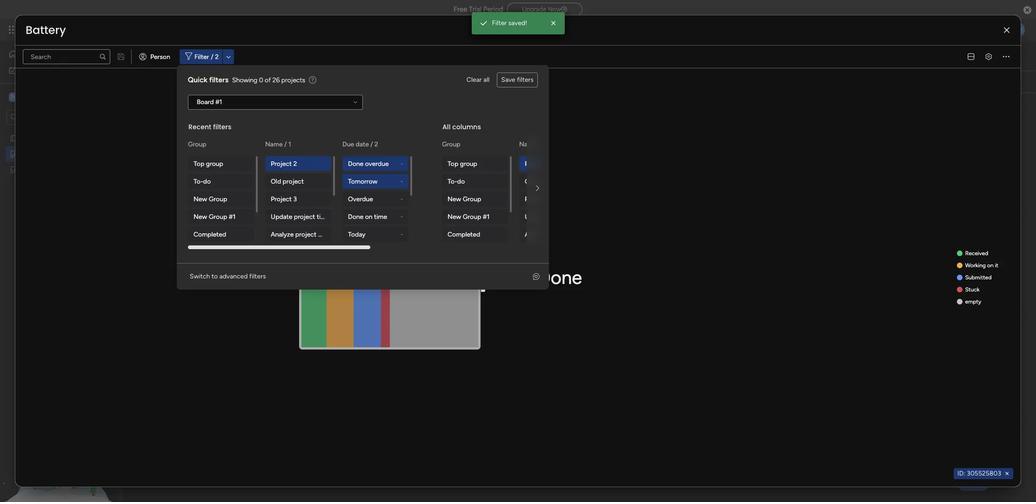 Task type: locate. For each thing, give the bounding box(es) containing it.
id: left 305525734
[[287, 170, 295, 178]]

0 horizontal spatial private dashboard image
[[10, 165, 19, 174]]

top group for columns
[[447, 160, 477, 168]]

remove image right 305525734
[[333, 171, 340, 178]]

do
[[203, 177, 211, 185], [457, 177, 465, 185]]

0 horizontal spatial name / 1 group
[[265, 156, 340, 330]]

0 vertical spatial filter
[[492, 19, 507, 27]]

0 horizontal spatial analyze
[[271, 231, 294, 238]]

2 name / 1 group from the left
[[519, 156, 594, 330]]

1 name / 1 from the left
[[265, 140, 291, 148]]

filter down period
[[492, 19, 507, 27]]

2 top group from the left
[[447, 160, 477, 168]]

0 horizontal spatial do
[[203, 177, 211, 185]]

data
[[318, 231, 331, 238], [572, 231, 585, 238]]

1 horizontal spatial to-do
[[447, 177, 465, 185]]

- right the today
[[400, 231, 403, 238]]

remove image right 305525803
[[1003, 470, 1011, 478]]

2 group group from the left
[[442, 156, 510, 277]]

0 horizontal spatial filter dashboard by text search field
[[23, 49, 110, 64]]

0 horizontal spatial new group
[[193, 195, 227, 203]]

2 vertical spatial done
[[538, 267, 582, 289]]

filters
[[209, 75, 228, 84], [517, 76, 534, 84], [213, 122, 231, 132], [249, 273, 266, 281]]

2 analyze from the left
[[525, 231, 548, 238]]

0 horizontal spatial filter
[[194, 53, 209, 61]]

project 3 for first name / 1 group from left
[[271, 195, 297, 203]]

recent filters
[[188, 122, 231, 132]]

1 horizontal spatial new group #1
[[447, 213, 489, 221]]

boards
[[248, 78, 268, 86]]

on left time
[[365, 213, 372, 221]]

project 2 for first name / 1 group from left
[[271, 160, 297, 168]]

analyze project data
[[271, 231, 331, 238], [525, 231, 585, 238]]

done overdue
[[348, 160, 389, 168]]

group
[[206, 160, 223, 168], [460, 160, 477, 168]]

done for done overdue
[[348, 160, 363, 168]]

top group down all columns at left top
[[447, 160, 477, 168]]

0 horizontal spatial update
[[271, 213, 292, 221]]

group for columns
[[460, 160, 477, 168]]

more dots image
[[1003, 53, 1010, 60], [332, 107, 339, 114]]

1 timeline from the left
[[317, 213, 340, 221]]

1 horizontal spatial name
[[519, 140, 537, 148]]

list box
[[0, 128, 119, 303]]

filters inside button
[[517, 76, 534, 84]]

1 vertical spatial arrow down image
[[471, 76, 482, 87]]

1 horizontal spatial old project
[[525, 177, 558, 185]]

2 horizontal spatial 3
[[547, 195, 551, 203]]

- right time
[[400, 214, 403, 220]]

1 horizontal spatial new group
[[447, 195, 481, 203]]

1 horizontal spatial analyze
[[525, 231, 548, 238]]

none search field the search
[[23, 49, 110, 64]]

today
[[348, 231, 365, 238]]

option
[[0, 130, 119, 132]]

filters right recent
[[213, 122, 231, 132]]

0 vertical spatial id:
[[287, 170, 295, 178]]

project
[[271, 160, 292, 168], [525, 160, 546, 168], [271, 195, 292, 203], [525, 195, 546, 203]]

v2 settings line image
[[985, 53, 992, 60]]

my work
[[20, 66, 45, 74]]

saved!
[[508, 19, 527, 27]]

project 3 for 2nd name / 1 group
[[525, 195, 551, 203]]

2 analyze project data from the left
[[525, 231, 585, 238]]

0 horizontal spatial top
[[193, 160, 204, 168]]

0 vertical spatial arrow down image
[[223, 51, 234, 62]]

0 horizontal spatial data
[[318, 231, 331, 238]]

filter for saved!
[[492, 19, 507, 27]]

1 horizontal spatial remove image
[[1003, 470, 1011, 478]]

0 horizontal spatial analyze project data
[[271, 231, 331, 238]]

projects
[[281, 76, 305, 84]]

help button
[[957, 476, 990, 491]]

2 old from the left
[[525, 177, 535, 185]]

to-do for recent
[[193, 177, 211, 185]]

on left it
[[987, 262, 994, 269]]

2 top from the left
[[447, 160, 458, 168]]

1 vertical spatial more dots image
[[332, 107, 339, 114]]

2 name / 1 from the left
[[519, 140, 545, 148]]

project
[[283, 177, 304, 185], [537, 177, 558, 185], [294, 213, 315, 221], [548, 213, 569, 221], [295, 231, 316, 238], [549, 231, 570, 238]]

Filter dashboard by text search field
[[23, 49, 110, 64], [281, 74, 369, 89]]

- for done overdue
[[400, 161, 403, 167]]

1 horizontal spatial 3
[[293, 195, 297, 203]]

switch to advanced filters button
[[186, 269, 270, 284]]

0 horizontal spatial 3
[[210, 78, 213, 86]]

2 vertical spatial filter
[[453, 78, 468, 86]]

3 connected boards
[[210, 78, 268, 86]]

1 new group #1 from the left
[[193, 213, 235, 221]]

filter inside alert
[[492, 19, 507, 27]]

1 horizontal spatial do
[[457, 177, 465, 185]]

project 3
[[271, 195, 297, 203], [525, 195, 551, 203]]

add widget button
[[134, 74, 189, 89]]

group group for filters
[[188, 156, 256, 277]]

0 horizontal spatial name / 1
[[265, 140, 291, 148]]

1 horizontal spatial completed
[[447, 231, 480, 238]]

1 old from the left
[[271, 177, 281, 185]]

on
[[365, 213, 372, 221], [987, 262, 994, 269]]

0 horizontal spatial name
[[265, 140, 283, 148]]

analyze for first name / 1 group from left
[[271, 231, 294, 238]]

2 group from the left
[[460, 160, 477, 168]]

old for 2nd name / 1 group
[[525, 177, 535, 185]]

0 vertical spatial filter dashboard by text search field
[[23, 49, 110, 64]]

arrow down image
[[223, 51, 234, 62], [471, 76, 482, 87]]

0 horizontal spatial update project timeline
[[271, 213, 340, 221]]

data for first name / 1 group from left
[[318, 231, 331, 238]]

remove image inside id: 305525803 element
[[1003, 470, 1011, 478]]

filter saved!
[[492, 19, 527, 27]]

- for tomorrow
[[400, 178, 403, 185]]

data for 2nd name / 1 group
[[572, 231, 585, 238]]

1 group group from the left
[[188, 156, 256, 277]]

1 vertical spatial filter dashboard by text search field
[[281, 74, 369, 89]]

2 horizontal spatial #1
[[483, 213, 489, 221]]

- right tomorrow
[[400, 178, 403, 185]]

completed
[[193, 231, 226, 238], [447, 231, 480, 238]]

filters right 'quick'
[[209, 75, 228, 84]]

1 data from the left
[[318, 231, 331, 238]]

work dashboard
[[153, 45, 276, 66]]

1 horizontal spatial timeline
[[571, 213, 594, 221]]

1 new group from the left
[[193, 195, 227, 203]]

done
[[348, 160, 363, 168], [348, 213, 363, 221], [538, 267, 582, 289]]

0 horizontal spatial project 3
[[271, 195, 297, 203]]

1 top group from the left
[[193, 160, 223, 168]]

Battery field
[[23, 22, 68, 38]]

2 project 2 from the left
[[525, 160, 551, 168]]

2 to-do from the left
[[447, 177, 465, 185]]

filter up 'quick'
[[194, 53, 209, 61]]

2 project 3 from the left
[[525, 195, 551, 203]]

select product image
[[8, 25, 18, 34]]

1 vertical spatial filter
[[194, 53, 209, 61]]

1 horizontal spatial update
[[525, 213, 546, 221]]

1 horizontal spatial group group
[[442, 156, 510, 277]]

monday button
[[24, 18, 148, 42]]

0 horizontal spatial to-
[[193, 177, 203, 185]]

new group #1
[[193, 213, 235, 221], [447, 213, 489, 221]]

widget
[[165, 78, 185, 86]]

private dashboard image
[[137, 50, 148, 61], [10, 165, 19, 174]]

0 vertical spatial more dots image
[[1003, 53, 1010, 60]]

1 vertical spatial done
[[348, 213, 363, 221]]

3 for 2nd name / 1 group
[[547, 195, 551, 203]]

0 horizontal spatial top group
[[193, 160, 223, 168]]

2 name from the left
[[519, 140, 537, 148]]

0 horizontal spatial arrow down image
[[223, 51, 234, 62]]

old
[[271, 177, 281, 185], [525, 177, 535, 185]]

2 horizontal spatial filter
[[492, 19, 507, 27]]

working on it
[[965, 262, 998, 269]]

1 horizontal spatial id:
[[957, 470, 965, 478]]

to
[[212, 273, 218, 281]]

2 - from the top
[[400, 178, 403, 185]]

share button
[[964, 48, 1003, 63]]

1 horizontal spatial arrow down image
[[471, 76, 482, 87]]

arrow down image left all
[[471, 76, 482, 87]]

new group #1 for filters
[[193, 213, 235, 221]]

0 horizontal spatial old
[[271, 177, 281, 185]]

1 to- from the left
[[193, 177, 203, 185]]

1 - from the top
[[400, 161, 403, 167]]

- right overdue
[[400, 161, 403, 167]]

old project for 2nd name / 1 group
[[525, 177, 558, 185]]

on inside the due date / 2 group
[[365, 213, 372, 221]]

0 horizontal spatial on
[[365, 213, 372, 221]]

3 - from the top
[[400, 196, 403, 202]]

2 new group from the left
[[447, 195, 481, 203]]

of
[[265, 76, 271, 84]]

new
[[193, 195, 207, 203], [447, 195, 461, 203], [193, 213, 207, 221], [447, 213, 461, 221]]

id: 305525734 element
[[283, 169, 342, 180]]

to- for recent
[[193, 177, 203, 185]]

2
[[215, 53, 219, 61], [374, 140, 378, 148], [293, 160, 297, 168], [547, 160, 551, 168]]

1 horizontal spatial on
[[987, 262, 994, 269]]

1 horizontal spatial update project timeline
[[525, 213, 594, 221]]

1 name / 1 group from the left
[[265, 156, 340, 330]]

2 update project timeline from the left
[[525, 213, 594, 221]]

greg robinson image
[[1010, 22, 1025, 37]]

0 horizontal spatial completed
[[193, 231, 226, 238]]

/
[[211, 53, 213, 61], [284, 140, 287, 148], [370, 140, 373, 148], [538, 140, 541, 148]]

id: up help
[[957, 470, 965, 478]]

1 name from the left
[[265, 140, 283, 148]]

4 - from the top
[[400, 214, 403, 220]]

1 horizontal spatial old
[[525, 177, 535, 185]]

1 horizontal spatial more dots image
[[1003, 53, 1010, 60]]

1 horizontal spatial name / 1 group
[[519, 156, 594, 330]]

1 vertical spatial remove image
[[1003, 470, 1011, 478]]

dialog
[[177, 65, 860, 330]]

home
[[21, 50, 39, 58]]

remove image inside id: 305525734 element
[[333, 171, 340, 178]]

1 horizontal spatial data
[[572, 231, 585, 238]]

showing
[[232, 76, 257, 84]]

top group for filters
[[193, 160, 223, 168]]

0 horizontal spatial remove image
[[333, 171, 340, 178]]

1
[[288, 140, 291, 148], [542, 140, 545, 148]]

arrow down image right the filter / 2
[[223, 51, 234, 62]]

2 to- from the left
[[447, 177, 457, 185]]

1 horizontal spatial filter dashboard by text search field
[[281, 74, 369, 89]]

remove image for id: 305525734
[[333, 171, 340, 178]]

name / 1 for 2nd name / 1 group
[[519, 140, 545, 148]]

on for done
[[365, 213, 372, 221]]

None search field
[[23, 49, 110, 64], [281, 74, 369, 89], [281, 74, 369, 89]]

0 horizontal spatial id:
[[287, 170, 295, 178]]

remove image
[[333, 171, 340, 178], [1003, 470, 1011, 478]]

1 update project timeline from the left
[[271, 213, 340, 221]]

top group down 1,500
[[193, 160, 223, 168]]

1 for 2nd name / 1 group
[[542, 140, 545, 148]]

1 horizontal spatial project 2
[[525, 160, 551, 168]]

dapulse rightstroke image
[[561, 6, 567, 13]]

done up tomorrow
[[348, 160, 363, 168]]

group group
[[188, 156, 256, 277], [442, 156, 510, 277]]

filter inside popup button
[[453, 78, 468, 86]]

update
[[271, 213, 292, 221], [525, 213, 546, 221]]

help
[[965, 479, 982, 488]]

1 top from the left
[[193, 160, 204, 168]]

2 completed from the left
[[447, 231, 480, 238]]

board
[[197, 98, 214, 106]]

upgrade
[[522, 6, 546, 13]]

2 data from the left
[[572, 231, 585, 238]]

0 vertical spatial private dashboard image
[[137, 50, 148, 61]]

1 group from the left
[[206, 160, 223, 168]]

0 horizontal spatial old project
[[271, 177, 304, 185]]

1 horizontal spatial analyze project data
[[525, 231, 585, 238]]

2 new group #1 from the left
[[447, 213, 489, 221]]

1 horizontal spatial to-
[[447, 177, 457, 185]]

more dots image for v2 settings line image
[[1003, 53, 1010, 60]]

all
[[483, 76, 490, 84]]

filters for quick
[[209, 75, 228, 84]]

1 analyze project data from the left
[[271, 231, 331, 238]]

top down recent
[[193, 160, 204, 168]]

0 vertical spatial done
[[348, 160, 363, 168]]

now
[[548, 6, 561, 13]]

0 horizontal spatial more dots image
[[332, 107, 339, 114]]

filter left all
[[453, 78, 468, 86]]

1 horizontal spatial project 3
[[525, 195, 551, 203]]

done up the today
[[348, 213, 363, 221]]

n button
[[7, 89, 93, 105]]

2 1 from the left
[[542, 140, 545, 148]]

0 horizontal spatial timeline
[[317, 213, 340, 221]]

old project for first name / 1 group from left
[[271, 177, 304, 185]]

done right 15%
[[538, 267, 582, 289]]

lottie animation element
[[0, 408, 119, 502]]

0 horizontal spatial group group
[[188, 156, 256, 277]]

project 2 for 2nd name / 1 group
[[525, 160, 551, 168]]

analyze for 2nd name / 1 group
[[525, 231, 548, 238]]

on for working
[[987, 262, 994, 269]]

name / 1
[[265, 140, 291, 148], [519, 140, 545, 148]]

filters right save
[[517, 76, 534, 84]]

1 horizontal spatial top
[[447, 160, 458, 168]]

1 horizontal spatial top group
[[447, 160, 477, 168]]

group down 1,500
[[206, 160, 223, 168]]

name
[[265, 140, 283, 148], [519, 140, 537, 148]]

new group for filters
[[193, 195, 227, 203]]

work dashboard banner
[[123, 41, 1036, 93]]

0 horizontal spatial 1
[[288, 140, 291, 148]]

group down columns
[[460, 160, 477, 168]]

clear all
[[467, 76, 490, 84]]

tomorrow
[[348, 177, 377, 185]]

name for 2nd name / 1 group
[[519, 140, 537, 148]]

1 old project from the left
[[271, 177, 304, 185]]

1 horizontal spatial name / 1
[[519, 140, 545, 148]]

due
[[342, 140, 354, 148]]

1 horizontal spatial 1
[[542, 140, 545, 148]]

1 project 2 from the left
[[271, 160, 297, 168]]

2 old project from the left
[[525, 177, 558, 185]]

group for filters
[[206, 160, 223, 168]]

1 project 3 from the left
[[271, 195, 297, 203]]

top for recent
[[193, 160, 204, 168]]

0 horizontal spatial group
[[206, 160, 223, 168]]

305525734
[[297, 170, 330, 178]]

analyze
[[271, 231, 294, 238], [525, 231, 548, 238]]

private dashboard image down private dashboard image
[[10, 165, 19, 174]]

1 completed from the left
[[193, 231, 226, 238]]

-
[[400, 161, 403, 167], [400, 178, 403, 185], [400, 196, 403, 202], [400, 214, 403, 220], [400, 231, 403, 238]]

lottie animation image
[[0, 408, 119, 502]]

dapulse x slim image
[[1004, 27, 1010, 34]]

filters right the advanced
[[249, 273, 266, 281]]

to-do for all
[[447, 177, 465, 185]]

new group
[[193, 195, 227, 203], [447, 195, 481, 203]]

columns
[[452, 122, 481, 132]]

filters inside button
[[249, 273, 266, 281]]

n
[[11, 93, 16, 101]]

0 horizontal spatial project 2
[[271, 160, 297, 168]]

0 vertical spatial on
[[365, 213, 372, 221]]

my work button
[[6, 63, 100, 77]]

id:
[[287, 170, 295, 178], [957, 470, 965, 478]]

1 vertical spatial on
[[987, 262, 994, 269]]

private dashboard image left person
[[137, 50, 148, 61]]

1 to-do from the left
[[193, 177, 211, 185]]

id: for id: 305525803
[[957, 470, 965, 478]]

submitted
[[965, 274, 992, 281]]

1 horizontal spatial group
[[460, 160, 477, 168]]

1 horizontal spatial #1
[[229, 213, 235, 221]]

0 vertical spatial remove image
[[333, 171, 340, 178]]

upgrade now link
[[507, 3, 582, 16]]

Work Dashboard field
[[151, 45, 278, 66]]

all
[[442, 122, 450, 132]]

1 horizontal spatial filter
[[453, 78, 468, 86]]

clear
[[467, 76, 482, 84]]

name / 1 group
[[265, 156, 340, 330], [519, 156, 594, 330]]

0 horizontal spatial to-do
[[193, 177, 211, 185]]

1 1 from the left
[[288, 140, 291, 148]]

2 do from the left
[[457, 177, 465, 185]]

private dashboard image
[[10, 150, 19, 158]]

filter button
[[438, 74, 482, 89]]

to-
[[193, 177, 203, 185], [447, 177, 457, 185]]

1 analyze from the left
[[271, 231, 294, 238]]

id: for id: 305525734
[[287, 170, 295, 178]]

1 vertical spatial id:
[[957, 470, 965, 478]]

update project timeline
[[271, 213, 340, 221], [525, 213, 594, 221]]

0 horizontal spatial new group #1
[[193, 213, 235, 221]]

1 do from the left
[[203, 177, 211, 185]]

top down all
[[447, 160, 458, 168]]

arrow down image inside filter popup button
[[471, 76, 482, 87]]

2 update from the left
[[525, 213, 546, 221]]

workspace image
[[9, 92, 18, 102]]

clear all button
[[463, 73, 493, 87]]

5 - from the top
[[400, 231, 403, 238]]

- right overdue at the left of the page
[[400, 196, 403, 202]]

recent
[[188, 122, 211, 132]]

0 horizontal spatial #1
[[215, 98, 222, 106]]

top for all
[[447, 160, 458, 168]]



Task type: describe. For each thing, give the bounding box(es) containing it.
home button
[[6, 47, 100, 61]]

quick filters showing 0 of 26 projects
[[188, 75, 305, 84]]

name for first name / 1 group from left
[[265, 140, 283, 148]]

- for overdue
[[400, 196, 403, 202]]

do for filters
[[203, 177, 211, 185]]

save filters
[[501, 76, 534, 84]]

done on time
[[348, 213, 387, 221]]

to- for all
[[447, 177, 457, 185]]

it
[[995, 262, 998, 269]]

stuck
[[965, 287, 980, 293]]

empty
[[965, 299, 981, 305]]

monday
[[41, 24, 73, 35]]

name / 1 for first name / 1 group from left
[[265, 140, 291, 148]]

1 horizontal spatial private dashboard image
[[137, 50, 148, 61]]

update project timeline for first name / 1 group from left
[[271, 213, 340, 221]]

- for today
[[400, 231, 403, 238]]

free trial period
[[454, 5, 503, 13]]

close image
[[549, 19, 558, 28]]

filter saved! alert
[[471, 12, 565, 34]]

person
[[150, 53, 170, 61]]

received
[[965, 250, 988, 257]]

new group for columns
[[447, 195, 481, 203]]

filter for /
[[194, 53, 209, 61]]

#1 for recent
[[229, 213, 235, 221]]

1,500
[[219, 135, 260, 155]]

completed for filters
[[193, 231, 226, 238]]

work
[[31, 66, 45, 74]]

learn more image
[[309, 76, 316, 85]]

filters for recent
[[213, 122, 231, 132]]

add
[[151, 78, 163, 86]]

public board image
[[10, 134, 19, 143]]

overdue
[[348, 195, 373, 203]]

time
[[374, 213, 387, 221]]

0
[[259, 76, 263, 84]]

save filters button
[[497, 73, 538, 87]]

my
[[20, 66, 29, 74]]

update project timeline for 2nd name / 1 group
[[525, 213, 594, 221]]

15% done
[[500, 267, 582, 289]]

all columns
[[442, 122, 481, 132]]

id: 305525803 element
[[954, 468, 1013, 480]]

dashboard
[[194, 45, 276, 66]]

dialog containing recent filters
[[177, 65, 860, 330]]

id: 305525734
[[287, 170, 330, 178]]

filter / 2
[[194, 53, 219, 61]]

3 inside popup button
[[210, 78, 213, 86]]

completed for columns
[[447, 231, 480, 238]]

more dots image for v2 funnel icon
[[332, 107, 339, 114]]

search image
[[99, 53, 107, 60]]

advanced
[[219, 273, 248, 281]]

1 for first name / 1 group from left
[[288, 140, 291, 148]]

switch to advanced filters
[[190, 273, 266, 281]]

26
[[272, 76, 280, 84]]

dapulse close image
[[1023, 6, 1031, 15]]

period
[[483, 5, 503, 13]]

upgrade now
[[522, 6, 561, 13]]

trial
[[469, 5, 482, 13]]

due date / 2
[[342, 140, 378, 148]]

v2 split view image
[[968, 53, 974, 60]]

#1 for all
[[483, 213, 489, 221]]

analyze project data for 2nd name / 1 group
[[525, 231, 585, 238]]

analyze project data for first name / 1 group from left
[[271, 231, 331, 238]]

3 for first name / 1 group from left
[[293, 195, 297, 203]]

1 vertical spatial private dashboard image
[[10, 165, 19, 174]]

work
[[153, 45, 190, 66]]

board #1
[[197, 98, 222, 106]]

15%
[[500, 267, 533, 289]]

old for first name / 1 group from left
[[271, 177, 281, 185]]

group group for columns
[[442, 156, 510, 277]]

free
[[454, 5, 467, 13]]

remove image for id: 305525803
[[1003, 470, 1011, 478]]

person button
[[135, 49, 176, 64]]

1 update from the left
[[271, 213, 292, 221]]

2 timeline from the left
[[571, 213, 594, 221]]

3 connected boards button
[[193, 74, 272, 89]]

quick
[[188, 75, 207, 84]]

v2 funnel image
[[192, 107, 198, 114]]

save
[[501, 76, 515, 84]]

add widget
[[151, 78, 185, 86]]

filters for save
[[517, 76, 534, 84]]

due date / 2 group
[[342, 156, 410, 330]]

battery
[[26, 22, 66, 38]]

- for done on time
[[400, 214, 403, 220]]

connected
[[215, 78, 246, 86]]

305525803
[[967, 470, 1001, 478]]

share
[[982, 51, 998, 59]]

switch
[[190, 273, 210, 281]]

do for columns
[[457, 177, 465, 185]]

id: 305525803
[[957, 470, 1001, 478]]

numbers
[[144, 104, 182, 116]]

date
[[356, 140, 369, 148]]

working
[[965, 262, 986, 269]]

new group #1 for columns
[[447, 213, 489, 221]]

overdue
[[365, 160, 389, 168]]

done for done on time
[[348, 213, 363, 221]]

v2 user feedback image
[[533, 272, 540, 282]]



Task type: vqa. For each thing, say whether or not it's contained in the screenshot.
topmost Workspace
no



